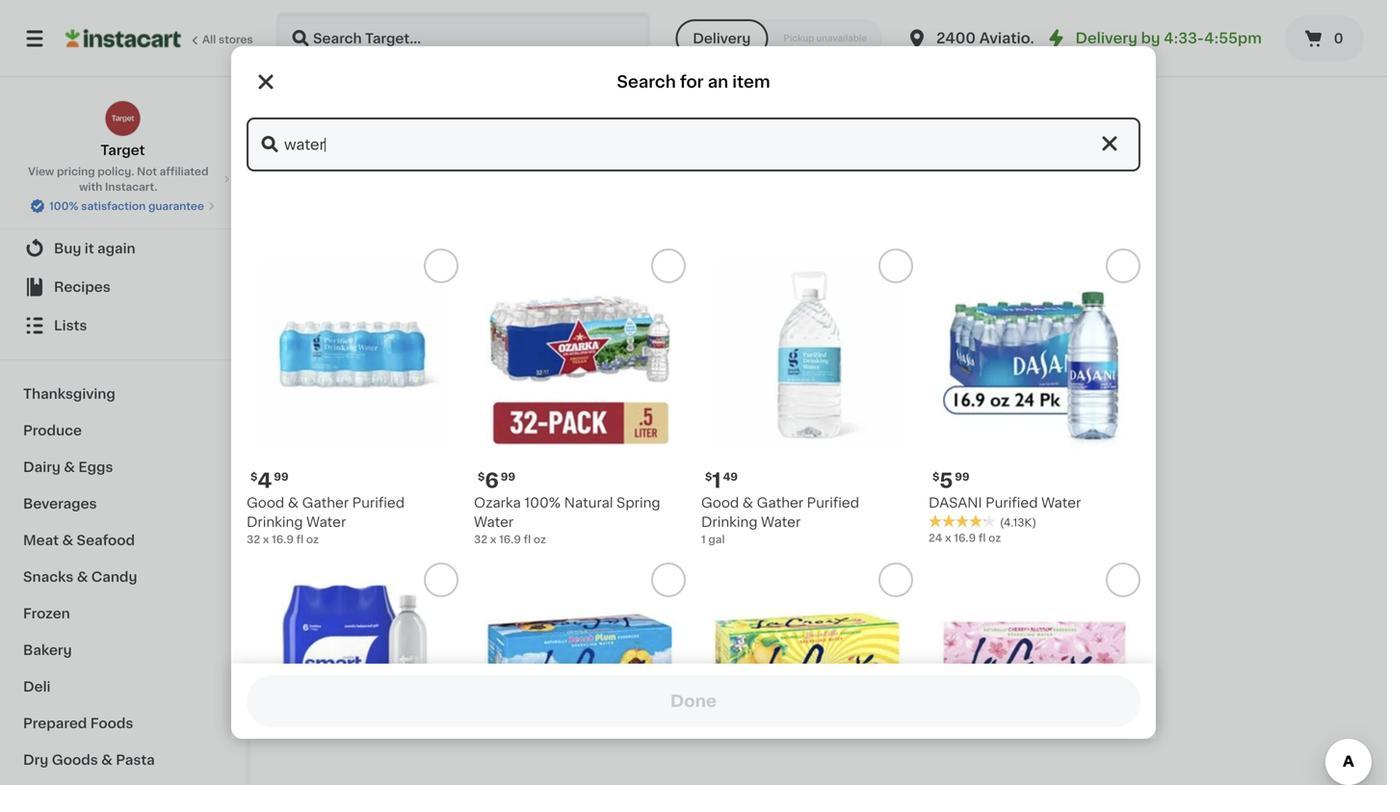 Task type: locate. For each thing, give the bounding box(es) containing it.
1 $ from the left
[[251, 472, 258, 482]]

1 vertical spatial lists
[[800, 322, 835, 339]]

1 left 49
[[713, 471, 721, 491]]

drinking for 4
[[247, 516, 303, 529]]

1 vertical spatial create
[[769, 386, 826, 402]]

1 horizontal spatial 16.9
[[499, 534, 521, 545]]

delivery by 4:33-4:55pm link
[[1045, 27, 1263, 50]]

0 horizontal spatial create
[[769, 386, 826, 402]]

bakery
[[23, 644, 72, 657]]

good down '4' on the bottom of page
[[247, 496, 285, 510]]

delivery inside button
[[693, 32, 751, 45]]

view
[[28, 166, 54, 177]]

it
[[85, 242, 94, 255]]

create new button
[[1155, 15, 1334, 69]]

yet
[[839, 322, 867, 339]]

shop
[[54, 203, 90, 217]]

good inside good & gather purified drinking water 1 gal
[[702, 496, 739, 510]]

delivery up an
[[693, 32, 751, 45]]

0 horizontal spatial 16.9
[[272, 534, 294, 545]]

$ 5 99
[[933, 471, 970, 491]]

0 horizontal spatial oz
[[306, 534, 319, 545]]

lists left you
[[702, 344, 734, 358]]

dr
[[1044, 31, 1062, 45]]

lists
[[54, 319, 87, 332], [702, 344, 734, 358]]

0 horizontal spatial fl
[[296, 534, 304, 545]]

recipes
[[54, 280, 111, 294]]

target link
[[101, 100, 145, 160]]

1 horizontal spatial lists
[[800, 322, 835, 339]]

0 horizontal spatial 99
[[274, 472, 289, 482]]

2 drinking from the left
[[702, 516, 758, 529]]

$ left 49
[[705, 472, 713, 482]]

$ for 6
[[478, 472, 485, 482]]

lists right your
[[378, 28, 440, 56]]

$ for 1
[[705, 472, 713, 482]]

2 horizontal spatial fl
[[979, 533, 986, 544]]

★★★★★
[[929, 515, 997, 528], [929, 515, 997, 528]]

snacks
[[23, 571, 74, 584]]

good inside good & gather purified drinking water 32 x 16.9 fl oz
[[247, 496, 285, 510]]

drinking down $ 4 99 at left bottom
[[247, 516, 303, 529]]

2 99 from the left
[[501, 472, 516, 482]]

good for 4
[[247, 496, 285, 510]]

$
[[251, 472, 258, 482], [478, 472, 485, 482], [705, 472, 713, 482], [933, 472, 940, 482]]

purified for 1
[[807, 496, 860, 510]]

purified inside good & gather purified drinking water 32 x 16.9 fl oz
[[352, 496, 405, 510]]

99
[[274, 472, 289, 482], [501, 472, 516, 482], [955, 472, 970, 482]]

gather for 4
[[302, 496, 349, 510]]

1 horizontal spatial 32
[[474, 534, 488, 545]]

drinking inside good & gather purified drinking water 1 gal
[[702, 516, 758, 529]]

create a list link
[[769, 384, 870, 405]]

$ inside the $ 6 99
[[478, 472, 485, 482]]

None search field
[[247, 118, 1141, 172]]

16.9
[[954, 533, 976, 544], [272, 534, 294, 545], [499, 534, 521, 545]]

guarantee
[[148, 201, 204, 212]]

instacart.
[[105, 182, 158, 192]]

product group
[[247, 249, 459, 547], [474, 249, 686, 547], [702, 249, 914, 547], [929, 249, 1141, 546], [247, 563, 459, 785], [474, 563, 686, 785], [702, 563, 914, 785], [929, 563, 1141, 785]]

2 horizontal spatial 99
[[955, 472, 970, 482]]

purified
[[352, 496, 405, 510], [807, 496, 860, 510], [986, 496, 1038, 510]]

dairy & eggs link
[[12, 449, 234, 486]]

drinking up gal
[[702, 516, 758, 529]]

None search field
[[276, 12, 651, 66]]

1 horizontal spatial create
[[1195, 33, 1254, 50]]

0 horizontal spatial drinking
[[247, 516, 303, 529]]

good for 1
[[702, 496, 739, 510]]

for
[[680, 74, 704, 90]]

1 purified from the left
[[352, 496, 405, 510]]

fl inside ozarka 100% natural spring water 32 x 16.9 fl oz
[[524, 534, 531, 545]]

seafood
[[77, 534, 135, 547]]

fl
[[979, 533, 986, 544], [296, 534, 304, 545], [524, 534, 531, 545]]

create for create a list
[[769, 386, 826, 402]]

16.9 down ozarka
[[499, 534, 521, 545]]

good down $ 1 49
[[702, 496, 739, 510]]

99 inside the $ 6 99
[[501, 472, 516, 482]]

16.9 right 24
[[954, 533, 976, 544]]

99 right 5
[[955, 472, 970, 482]]

ozarka
[[474, 496, 521, 510]]

frozen
[[23, 607, 70, 621]]

1 horizontal spatial lists
[[702, 344, 734, 358]]

new
[[1258, 33, 1294, 50]]

1 vertical spatial 100%
[[525, 496, 561, 510]]

deli
[[23, 680, 51, 694]]

meat
[[23, 534, 59, 547]]

pasta
[[116, 754, 155, 767]]

prepared foods
[[23, 717, 133, 731]]

100% inside ozarka 100% natural spring water 32 x 16.9 fl oz
[[525, 496, 561, 510]]

x down '4' on the bottom of page
[[263, 534, 269, 545]]

2 good from the left
[[702, 496, 739, 510]]

good
[[247, 496, 285, 510], [702, 496, 739, 510]]

meat & seafood link
[[12, 522, 234, 559]]

0 horizontal spatial 100%
[[49, 201, 79, 212]]

0 vertical spatial lists
[[54, 319, 87, 332]]

3 99 from the left
[[955, 472, 970, 482]]

1 horizontal spatial 99
[[501, 472, 516, 482]]

$ up ozarka
[[478, 472, 485, 482]]

search
[[617, 74, 676, 90]]

purified for 4
[[352, 496, 405, 510]]

create left a at right
[[769, 386, 826, 402]]

by
[[1142, 31, 1161, 45]]

lists
[[378, 28, 440, 56], [800, 322, 835, 339]]

3 $ from the left
[[705, 472, 713, 482]]

& for good & gather purified drinking water 32 x 16.9 fl oz
[[288, 496, 299, 510]]

you
[[737, 344, 763, 358]]

target logo image
[[105, 100, 141, 137]]

create left new at the top right of the page
[[1195, 33, 1254, 50]]

1 vertical spatial lists
[[702, 344, 734, 358]]

lists down recipes
[[54, 319, 87, 332]]

0 vertical spatial create
[[1195, 33, 1254, 50]]

99 right 6
[[501, 472, 516, 482]]

create a list
[[769, 386, 870, 402]]

water inside good & gather purified drinking water 1 gal
[[761, 516, 801, 529]]

1 horizontal spatial good
[[702, 496, 739, 510]]

& for dairy & eggs
[[64, 461, 75, 474]]

1 good from the left
[[247, 496, 285, 510]]

32 down ozarka
[[474, 534, 488, 545]]

100% down pricing
[[49, 201, 79, 212]]

$ inside $ 1 49
[[705, 472, 713, 482]]

2 gather from the left
[[757, 496, 804, 510]]

1 horizontal spatial fl
[[524, 534, 531, 545]]

will
[[813, 344, 835, 358]]

x right 24
[[945, 533, 952, 544]]

1 left gal
[[702, 534, 706, 545]]

0 vertical spatial 100%
[[49, 201, 79, 212]]

gather inside good & gather purified drinking water 1 gal
[[757, 496, 804, 510]]

delivery
[[1076, 31, 1138, 45], [693, 32, 751, 45]]

dry
[[23, 754, 48, 767]]

0 horizontal spatial x
[[263, 534, 269, 545]]

1 horizontal spatial gather
[[757, 496, 804, 510]]

2 horizontal spatial x
[[945, 533, 952, 544]]

meat & seafood
[[23, 534, 135, 547]]

1 horizontal spatial delivery
[[1076, 31, 1138, 45]]

2 $ from the left
[[478, 472, 485, 482]]

shop link
[[12, 191, 234, 229]]

0 horizontal spatial lists
[[378, 28, 440, 56]]

gal
[[709, 534, 725, 545]]

water inside good & gather purified drinking water 32 x 16.9 fl oz
[[307, 516, 346, 529]]

1 gather from the left
[[302, 496, 349, 510]]

1 drinking from the left
[[247, 516, 303, 529]]

purified inside good & gather purified drinking water 1 gal
[[807, 496, 860, 510]]

1 vertical spatial 1
[[702, 534, 706, 545]]

service type group
[[676, 19, 883, 58]]

32
[[247, 534, 260, 545], [474, 534, 488, 545]]

buy
[[54, 242, 81, 255]]

16.9 down $ 4 99 at left bottom
[[272, 534, 294, 545]]

create
[[1195, 33, 1254, 50], [769, 386, 826, 402]]

$ inside '$ 5 99'
[[933, 472, 940, 482]]

1 horizontal spatial drinking
[[702, 516, 758, 529]]

1 horizontal spatial oz
[[534, 534, 546, 545]]

99 inside '$ 5 99'
[[955, 472, 970, 482]]

0 horizontal spatial delivery
[[693, 32, 751, 45]]

gather inside good & gather purified drinking water 32 x 16.9 fl oz
[[302, 496, 349, 510]]

$ inside $ 4 99
[[251, 472, 258, 482]]

0 horizontal spatial 1
[[702, 534, 706, 545]]

1 horizontal spatial purified
[[807, 496, 860, 510]]

& inside good & gather purified drinking water 32 x 16.9 fl oz
[[288, 496, 299, 510]]

beverages link
[[12, 486, 234, 522]]

0 horizontal spatial purified
[[352, 496, 405, 510]]

a
[[830, 386, 840, 402]]

0 horizontal spatial good
[[247, 496, 285, 510]]

dialog containing 4
[[231, 46, 1157, 785]]

create inside button
[[1195, 33, 1254, 50]]

1 horizontal spatial 100%
[[525, 496, 561, 510]]

drinking for 1
[[702, 516, 758, 529]]

1 99 from the left
[[274, 472, 289, 482]]

delivery for delivery
[[693, 32, 751, 45]]

x down ozarka
[[490, 534, 497, 545]]

2 purified from the left
[[807, 496, 860, 510]]

4 $ from the left
[[933, 472, 940, 482]]

1 32 from the left
[[247, 534, 260, 545]]

your lists
[[305, 28, 440, 56]]

drinking inside good & gather purified drinking water 32 x 16.9 fl oz
[[247, 516, 303, 529]]

buy it again
[[54, 242, 136, 255]]

lists inside no lists yet lists you create will be saved here.
[[800, 322, 835, 339]]

here.
[[903, 344, 937, 358]]

2 horizontal spatial 16.9
[[954, 533, 976, 544]]

1 horizontal spatial 1
[[713, 471, 721, 491]]

produce
[[23, 424, 82, 438]]

32 down '4' on the bottom of page
[[247, 534, 260, 545]]

1 horizontal spatial x
[[490, 534, 497, 545]]

0 horizontal spatial 32
[[247, 534, 260, 545]]

2 horizontal spatial purified
[[986, 496, 1038, 510]]

99 right '4' on the bottom of page
[[274, 472, 289, 482]]

0
[[1335, 32, 1344, 45]]

ozarka 100% natural spring water 32 x 16.9 fl oz
[[474, 496, 661, 545]]

99 inside $ 4 99
[[274, 472, 289, 482]]

delivery left by
[[1076, 31, 1138, 45]]

dialog
[[231, 46, 1157, 785]]

dry goods & pasta
[[23, 754, 155, 767]]

2 32 from the left
[[474, 534, 488, 545]]

delivery for delivery by 4:33-4:55pm
[[1076, 31, 1138, 45]]

0 horizontal spatial gather
[[302, 496, 349, 510]]

your
[[305, 28, 372, 56]]

$ up dasani
[[933, 472, 940, 482]]

0 vertical spatial lists
[[378, 28, 440, 56]]

100% satisfaction guarantee
[[49, 201, 204, 212]]

16.9 inside good & gather purified drinking water 32 x 16.9 fl oz
[[272, 534, 294, 545]]

4:33-
[[1164, 31, 1205, 45]]

100% right ozarka
[[525, 496, 561, 510]]

& inside good & gather purified drinking water 1 gal
[[743, 496, 754, 510]]

lists up will
[[800, 322, 835, 339]]

lists link
[[12, 306, 234, 345]]

$ up good & gather purified drinking water 32 x 16.9 fl oz
[[251, 472, 258, 482]]

dasani
[[929, 496, 983, 510]]



Task type: describe. For each thing, give the bounding box(es) containing it.
water inside ozarka 100% natural spring water 32 x 16.9 fl oz
[[474, 516, 514, 529]]

again
[[97, 242, 136, 255]]

lists inside no lists yet lists you create will be saved here.
[[702, 344, 734, 358]]

32 inside ozarka 100% natural spring water 32 x 16.9 fl oz
[[474, 534, 488, 545]]

dasani purified water
[[929, 496, 1082, 510]]

Search Target... field
[[247, 118, 1141, 172]]

bakery link
[[12, 632, 234, 669]]

lists for no
[[800, 322, 835, 339]]

x inside good & gather purified drinking water 32 x 16.9 fl oz
[[263, 534, 269, 545]]

buy it again link
[[12, 229, 234, 268]]

product group containing 1
[[702, 249, 914, 547]]

spring
[[617, 496, 661, 510]]

dry goods & pasta link
[[12, 742, 234, 779]]

deli link
[[12, 669, 234, 705]]

snacks & candy link
[[12, 559, 234, 596]]

3 purified from the left
[[986, 496, 1038, 510]]

instacart logo image
[[66, 27, 181, 50]]

$ 1 49
[[705, 471, 738, 491]]

candy
[[91, 571, 137, 584]]

4:55pm
[[1205, 31, 1263, 45]]

view pricing policy. not affiliated with instacart. link
[[15, 164, 230, 195]]

4
[[258, 471, 272, 491]]

99 for 5
[[955, 472, 970, 482]]

$ 4 99
[[251, 471, 289, 491]]

& for snacks & candy
[[77, 571, 88, 584]]

100% inside button
[[49, 201, 79, 212]]

x inside ozarka 100% natural spring water 32 x 16.9 fl oz
[[490, 534, 497, 545]]

create new
[[1195, 33, 1294, 50]]

policy.
[[98, 166, 134, 177]]

target
[[101, 144, 145, 157]]

thanksgiving link
[[12, 376, 234, 412]]

0 horizontal spatial lists
[[54, 319, 87, 332]]

view pricing policy. not affiliated with instacart.
[[28, 166, 209, 192]]

thanksgiving
[[23, 387, 115, 401]]

& inside "link"
[[101, 754, 113, 767]]

snacks & candy
[[23, 571, 137, 584]]

goods
[[52, 754, 98, 767]]

prepared foods link
[[12, 705, 234, 742]]

oz inside ozarka 100% natural spring water 32 x 16.9 fl oz
[[534, 534, 546, 545]]

oz inside good & gather purified drinking water 32 x 16.9 fl oz
[[306, 534, 319, 545]]

aviation
[[980, 31, 1040, 45]]

2400
[[937, 31, 976, 45]]

be
[[838, 344, 856, 358]]

product group containing 5
[[929, 249, 1141, 546]]

2 horizontal spatial oz
[[989, 533, 1002, 544]]

32 inside good & gather purified drinking water 32 x 16.9 fl oz
[[247, 534, 260, 545]]

search for an item
[[617, 74, 771, 90]]

16.9 inside ozarka 100% natural spring water 32 x 16.9 fl oz
[[499, 534, 521, 545]]

& for meat & seafood
[[62, 534, 73, 547]]

saved
[[859, 344, 899, 358]]

gather for 1
[[757, 496, 804, 510]]

2400 aviation dr
[[937, 31, 1062, 45]]

& for good & gather purified drinking water 1 gal
[[743, 496, 754, 510]]

0 vertical spatial 1
[[713, 471, 721, 491]]

99 for 4
[[274, 472, 289, 482]]

24 x 16.9 fl oz
[[929, 533, 1002, 544]]

all stores
[[202, 34, 253, 45]]

list
[[844, 386, 870, 402]]

affiliated
[[160, 166, 209, 177]]

product group containing 4
[[247, 249, 459, 547]]

$ for 5
[[933, 472, 940, 482]]

with
[[79, 182, 102, 192]]

$ for 4
[[251, 472, 258, 482]]

natural
[[564, 496, 613, 510]]

satisfaction
[[81, 201, 146, 212]]

6
[[485, 471, 499, 491]]

good & gather purified drinking water 32 x 16.9 fl oz
[[247, 496, 405, 545]]

lists for your
[[378, 28, 440, 56]]

no
[[772, 322, 796, 339]]

0 button
[[1286, 15, 1365, 62]]

5
[[940, 471, 953, 491]]

eggs
[[78, 461, 113, 474]]

dairy
[[23, 461, 61, 474]]

delivery by 4:33-4:55pm
[[1076, 31, 1263, 45]]

beverages
[[23, 497, 97, 511]]

recipes link
[[12, 268, 234, 306]]

$ 6 99
[[478, 471, 516, 491]]

not
[[137, 166, 157, 177]]

49
[[723, 472, 738, 482]]

all stores link
[[66, 12, 254, 66]]

100% satisfaction guarantee button
[[30, 195, 216, 214]]

good & gather purified drinking water 1 gal
[[702, 496, 860, 545]]

2400 aviation dr button
[[906, 12, 1062, 66]]

(4.13k)
[[1000, 518, 1037, 528]]

99 for 6
[[501, 472, 516, 482]]

item
[[733, 74, 771, 90]]

dairy & eggs
[[23, 461, 113, 474]]

24
[[929, 533, 943, 544]]

fl inside good & gather purified drinking water 32 x 16.9 fl oz
[[296, 534, 304, 545]]

produce link
[[12, 412, 234, 449]]

stores
[[219, 34, 253, 45]]

pricing
[[57, 166, 95, 177]]

frozen link
[[12, 596, 234, 632]]

1 inside good & gather purified drinking water 1 gal
[[702, 534, 706, 545]]

prepared
[[23, 717, 87, 731]]

create for create new
[[1195, 33, 1254, 50]]

an
[[708, 74, 729, 90]]

product group containing 6
[[474, 249, 686, 547]]



Task type: vqa. For each thing, say whether or not it's contained in the screenshot.


